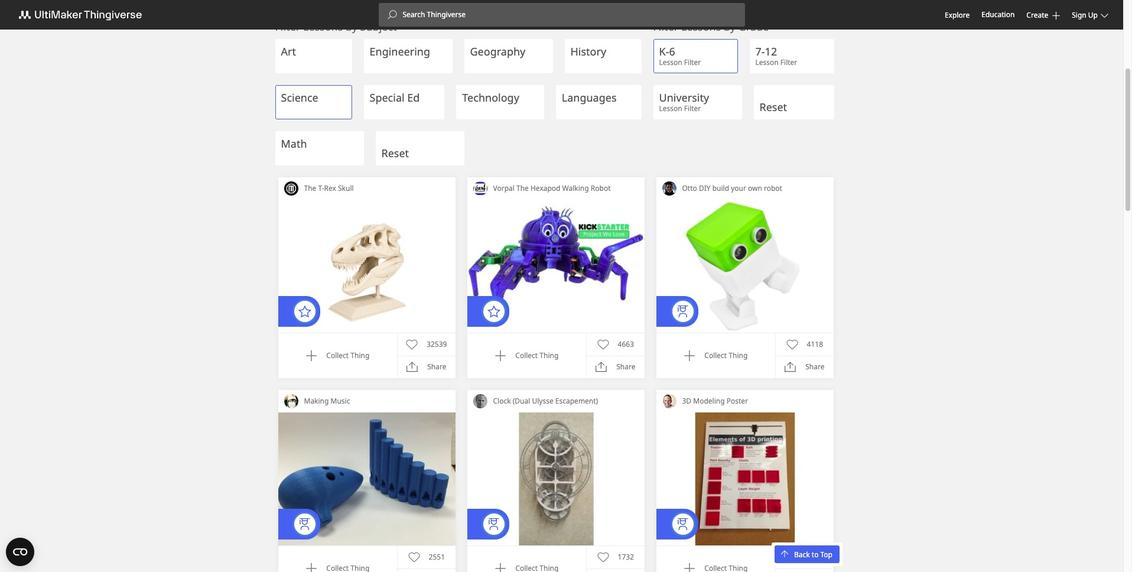 Task type: describe. For each thing, give the bounding box(es) containing it.
grade
[[739, 20, 769, 34]]

plusicon image
[[1053, 12, 1061, 19]]

add to collection image for 4663
[[495, 350, 507, 362]]

thing for 4663
[[540, 351, 559, 361]]

7-
[[756, 44, 765, 59]]

back to top button
[[775, 546, 840, 563]]

2551
[[429, 552, 445, 562]]

math reset
[[281, 137, 409, 160]]

make card image for modeling
[[656, 413, 834, 546]]

lesson inside university lesson filter
[[659, 103, 683, 113]]

thing for 4118
[[729, 351, 748, 361]]

art
[[281, 44, 296, 59]]

filter up "k-"
[[653, 20, 679, 34]]

make card image for the
[[467, 200, 645, 333]]

top
[[821, 549, 833, 559]]

lesson for 7-
[[756, 57, 779, 67]]

otto diy build your own robot
[[682, 183, 783, 193]]

making music link
[[298, 390, 455, 413]]

avatar image for otto diy build your own robot
[[662, 181, 677, 196]]

university lesson filter
[[659, 90, 709, 113]]

Search Thingiverse text field
[[397, 10, 745, 20]]

the t-rex skull link
[[298, 177, 455, 200]]

7-12 lesson filter
[[756, 44, 798, 67]]

like image for clock (dual ulysse  escapement)
[[597, 551, 609, 563]]

clock (dual ulysse  escapement) link
[[487, 390, 645, 413]]

to
[[812, 549, 819, 559]]

like image for 3d modeling poster
[[787, 551, 798, 563]]

makerbot logo image
[[12, 8, 156, 22]]

k-6 lesson filter
[[659, 44, 701, 67]]

add to collection image for 2551
[[306, 563, 318, 572]]

rex
[[324, 183, 336, 193]]

special ed
[[370, 90, 420, 105]]

robot
[[764, 183, 783, 193]]

filter lessons by grade
[[653, 20, 769, 34]]

filter inside 7-12 lesson filter
[[781, 57, 798, 67]]

like image for 4118
[[787, 339, 798, 350]]

2 the from the left
[[517, 183, 529, 193]]

4663 link
[[597, 339, 634, 350]]

avatar image for 3d modeling poster
[[662, 394, 677, 408]]

build
[[713, 183, 729, 193]]

create button
[[1027, 10, 1061, 20]]

clock (dual ulysse  escapement)
[[493, 396, 598, 406]]

make card image for (dual
[[467, 413, 645, 546]]

1732 link
[[597, 551, 634, 563]]

education link
[[982, 8, 1015, 21]]

up
[[1089, 10, 1098, 20]]

32539 link
[[406, 339, 447, 350]]

share image
[[596, 361, 608, 373]]

education
[[982, 9, 1015, 20]]

science
[[281, 90, 318, 105]]

explore
[[945, 10, 970, 20]]

reset inside math reset
[[382, 146, 409, 160]]

open widget image
[[6, 538, 34, 566]]

lessons for subject
[[303, 20, 343, 34]]

sign
[[1072, 10, 1087, 20]]

otto diy build your own robot link
[[677, 177, 834, 200]]

search control image
[[387, 10, 397, 20]]

collect for 4663
[[516, 351, 538, 361]]

the t-rex skull
[[304, 183, 354, 193]]

share link for 4663
[[596, 361, 636, 373]]

otto
[[682, 183, 697, 193]]

k-
[[659, 44, 669, 59]]

avatar image for clock (dual ulysse  escapement)
[[473, 394, 487, 408]]

vorpal the hexapod walking robot
[[493, 183, 611, 193]]

share link for 4118
[[785, 361, 825, 373]]

thing for 32539
[[351, 351, 370, 361]]

engineering
[[370, 44, 430, 59]]

vorpal
[[493, 183, 515, 193]]

languages
[[562, 90, 617, 105]]

subject
[[360, 20, 397, 34]]

1732
[[618, 552, 634, 562]]

collect thing link for 4663
[[495, 350, 559, 362]]

3d modeling poster link
[[677, 390, 834, 413]]

add to collection image for 1732
[[495, 563, 507, 572]]

share for 4663
[[617, 362, 636, 372]]

vorpal the hexapod walking robot link
[[487, 177, 645, 200]]



Task type: locate. For each thing, give the bounding box(es) containing it.
thing
[[351, 351, 370, 361], [540, 351, 559, 361], [729, 351, 748, 361]]

lessons for grade
[[681, 20, 721, 34]]

explore button
[[945, 10, 970, 20]]

1 collect from the left
[[326, 351, 349, 361]]

add to collection image for 4118
[[684, 350, 696, 362]]

2551 link
[[408, 551, 445, 563]]

1 share image from the left
[[407, 361, 419, 373]]

12
[[765, 44, 777, 59]]

0 horizontal spatial collect
[[326, 351, 349, 361]]

3d modeling poster
[[682, 396, 748, 406]]

collect thing link
[[306, 350, 370, 362], [495, 350, 559, 362], [684, 350, 748, 362]]

filter lessons by subject
[[275, 20, 397, 34]]

lesson
[[659, 57, 683, 67], [756, 57, 779, 67], [659, 103, 683, 113]]

0 horizontal spatial share image
[[407, 361, 419, 373]]

lesson inside k-6 lesson filter
[[659, 57, 683, 67]]

1 horizontal spatial collect thing link
[[495, 350, 559, 362]]

lessons up k-6 lesson filter
[[681, 20, 721, 34]]

lesson up the "university"
[[659, 57, 683, 67]]

like image for 32539
[[406, 339, 418, 350]]

lesson down grade
[[756, 57, 779, 67]]

1 vertical spatial reset
[[382, 146, 409, 160]]

1 like image from the left
[[597, 551, 609, 563]]

1 horizontal spatial by
[[724, 20, 736, 34]]

2 collect thing from the left
[[516, 351, 559, 361]]

2 lessons from the left
[[681, 20, 721, 34]]

share link for 32539
[[407, 361, 447, 373]]

like image for 2551
[[408, 551, 420, 563]]

poster
[[727, 396, 748, 406]]

sign up
[[1072, 10, 1098, 20]]

share image down 4118 'link'
[[785, 361, 797, 373]]

collect up (dual
[[516, 351, 538, 361]]

collect thing up music
[[326, 351, 370, 361]]

add to collection image
[[306, 350, 318, 362], [495, 350, 507, 362], [684, 350, 696, 362]]

collect for 4118
[[705, 351, 727, 361]]

collect thing for 4118
[[705, 351, 748, 361]]

avatar image for vorpal the hexapod walking robot
[[473, 181, 487, 196]]

add to collection image for 32539
[[306, 350, 318, 362]]

share link down 32539 link
[[407, 361, 447, 373]]

make card image for music
[[278, 413, 455, 546]]

avatar image left clock
[[473, 394, 487, 408]]

making music
[[304, 396, 350, 406]]

1 horizontal spatial collect
[[516, 351, 538, 361]]

1 horizontal spatial share
[[617, 362, 636, 372]]

1 share from the left
[[427, 362, 447, 372]]

collect
[[326, 351, 349, 361], [516, 351, 538, 361], [705, 351, 727, 361]]

lesson for k-
[[659, 57, 683, 67]]

0 horizontal spatial by
[[346, 20, 358, 34]]

0 vertical spatial reset
[[760, 100, 787, 114]]

1 horizontal spatial thing
[[540, 351, 559, 361]]

by for subject
[[346, 20, 358, 34]]

32539
[[427, 339, 447, 349]]

3 add to collection image from the left
[[684, 350, 696, 362]]

by for grade
[[724, 20, 736, 34]]

0 horizontal spatial add to collection image
[[306, 563, 318, 572]]

back
[[794, 549, 810, 559]]

like image for 4663
[[597, 339, 609, 350]]

1 horizontal spatial share link
[[596, 361, 636, 373]]

share
[[427, 362, 447, 372], [617, 362, 636, 372], [806, 362, 825, 372]]

clock
[[493, 396, 511, 406]]

0 horizontal spatial share
[[427, 362, 447, 372]]

like image left '4118'
[[787, 339, 798, 350]]

back to top
[[794, 549, 833, 559]]

1 collect thing link from the left
[[306, 350, 370, 362]]

geography
[[470, 44, 526, 59]]

4663
[[618, 339, 634, 349]]

2 add to collection image from the left
[[495, 350, 507, 362]]

share down 4663
[[617, 362, 636, 372]]

0 horizontal spatial collect thing link
[[306, 350, 370, 362]]

1 by from the left
[[346, 20, 358, 34]]

filter down k-6 lesson filter
[[684, 103, 701, 113]]

collect thing link up 3d modeling poster
[[684, 350, 748, 362]]

avatar image for the t-rex skull
[[284, 181, 298, 196]]

2 horizontal spatial share link
[[785, 361, 825, 373]]

making
[[304, 396, 329, 406]]

make card image for t-
[[278, 200, 455, 333]]

2 horizontal spatial collect thing link
[[684, 350, 748, 362]]

ulysse
[[532, 396, 554, 406]]

make card image for diy
[[656, 200, 834, 333]]

2 add to collection image from the left
[[495, 563, 507, 572]]

1 share link from the left
[[407, 361, 447, 373]]

history
[[571, 44, 607, 59]]

lessons left the subject
[[303, 20, 343, 34]]

filter inside k-6 lesson filter
[[684, 57, 701, 67]]

collect thing for 32539
[[326, 351, 370, 361]]

t-
[[318, 183, 324, 193]]

collect thing up 3d modeling poster
[[705, 351, 748, 361]]

collect thing link up music
[[306, 350, 370, 362]]

share link down "4663" link at the bottom of the page
[[596, 361, 636, 373]]

by left grade
[[724, 20, 736, 34]]

0 horizontal spatial reset
[[382, 146, 409, 160]]

1 lessons from the left
[[303, 20, 343, 34]]

reset
[[760, 100, 787, 114], [382, 146, 409, 160]]

diy
[[699, 183, 711, 193]]

the left t-
[[304, 183, 316, 193]]

avatar image left making
[[284, 394, 298, 408]]

0 horizontal spatial share link
[[407, 361, 447, 373]]

escapement)
[[556, 396, 598, 406]]

3 share link from the left
[[785, 361, 825, 373]]

make card image
[[278, 200, 455, 333], [467, 200, 645, 333], [656, 200, 834, 333], [278, 413, 455, 546], [467, 413, 645, 546], [656, 413, 834, 546]]

collect thing up ulysse
[[516, 351, 559, 361]]

2 horizontal spatial add to collection image
[[684, 350, 696, 362]]

2 horizontal spatial share
[[806, 362, 825, 372]]

(dual
[[513, 396, 530, 406]]

3 collect from the left
[[705, 351, 727, 361]]

modeling
[[694, 396, 725, 406]]

own
[[748, 183, 762, 193]]

thing up clock (dual ulysse  escapement)
[[540, 351, 559, 361]]

1 horizontal spatial reset
[[760, 100, 787, 114]]

filter up art
[[275, 20, 300, 34]]

1 horizontal spatial like image
[[787, 551, 798, 563]]

add to collection image up making
[[306, 350, 318, 362]]

your
[[731, 183, 747, 193]]

filter
[[275, 20, 300, 34], [653, 20, 679, 34], [684, 57, 701, 67], [781, 57, 798, 67], [684, 103, 701, 113]]

share for 32539
[[427, 362, 447, 372]]

thing up making music link at the bottom left of the page
[[351, 351, 370, 361]]

filter right 12 at the top right of page
[[781, 57, 798, 67]]

2 thing from the left
[[540, 351, 559, 361]]

walking
[[563, 183, 589, 193]]

collect thing for 4663
[[516, 351, 559, 361]]

0 horizontal spatial like image
[[597, 551, 609, 563]]

like image up share icon
[[597, 339, 609, 350]]

1 collect thing from the left
[[326, 351, 370, 361]]

technology
[[462, 90, 519, 105]]

scrollupicon image
[[781, 549, 789, 557]]

share link
[[407, 361, 447, 373], [596, 361, 636, 373], [785, 361, 825, 373]]

1 horizontal spatial add to collection image
[[495, 350, 507, 362]]

share image for 4118
[[785, 361, 797, 373]]

0 horizontal spatial thing
[[351, 351, 370, 361]]

thing up poster
[[729, 351, 748, 361]]

like image left 32539
[[406, 339, 418, 350]]

2 share from the left
[[617, 362, 636, 372]]

robot
[[591, 183, 611, 193]]

3 add to collection image from the left
[[684, 563, 696, 572]]

like image
[[406, 339, 418, 350], [597, 339, 609, 350], [787, 339, 798, 350], [408, 551, 420, 563]]

3 thing from the left
[[729, 351, 748, 361]]

like image left 1732
[[597, 551, 609, 563]]

by left the subject
[[346, 20, 358, 34]]

music
[[331, 396, 350, 406]]

create
[[1027, 10, 1049, 20]]

share image for 32539
[[407, 361, 419, 373]]

share down 32539
[[427, 362, 447, 372]]

3 share from the left
[[806, 362, 825, 372]]

0 horizontal spatial lessons
[[303, 20, 343, 34]]

lesson inside 7-12 lesson filter
[[756, 57, 779, 67]]

avatar image
[[284, 181, 298, 196], [473, 181, 487, 196], [662, 181, 677, 196], [284, 394, 298, 408], [473, 394, 487, 408], [662, 394, 677, 408]]

avatar image left t-
[[284, 181, 298, 196]]

like image left 2551
[[408, 551, 420, 563]]

0 horizontal spatial add to collection image
[[306, 350, 318, 362]]

math
[[281, 137, 307, 151]]

1 the from the left
[[304, 183, 316, 193]]

sign up button
[[1072, 10, 1112, 20]]

2 horizontal spatial thing
[[729, 351, 748, 361]]

add to collection image up clock
[[495, 350, 507, 362]]

4118
[[807, 339, 823, 349]]

hexapod
[[531, 183, 561, 193]]

2 like image from the left
[[787, 551, 798, 563]]

special
[[370, 90, 405, 105]]

2 share image from the left
[[785, 361, 797, 373]]

3 collect thing from the left
[[705, 351, 748, 361]]

2 collect thing link from the left
[[495, 350, 559, 362]]

share image
[[407, 361, 419, 373], [785, 361, 797, 373]]

1 horizontal spatial collect thing
[[516, 351, 559, 361]]

avatar image for making music
[[284, 394, 298, 408]]

1 horizontal spatial add to collection image
[[495, 563, 507, 572]]

6
[[669, 44, 675, 59]]

collect thing link for 4118
[[684, 350, 748, 362]]

avatar image left '3d'
[[662, 394, 677, 408]]

like image left "to"
[[787, 551, 798, 563]]

3 collect thing link from the left
[[684, 350, 748, 362]]

1 horizontal spatial the
[[517, 183, 529, 193]]

share down '4118'
[[806, 362, 825, 372]]

2 horizontal spatial collect thing
[[705, 351, 748, 361]]

collect thing link for 32539
[[306, 350, 370, 362]]

avatar image left vorpal
[[473, 181, 487, 196]]

3d
[[682, 396, 692, 406]]

collect up 3d modeling poster
[[705, 351, 727, 361]]

1 horizontal spatial lessons
[[681, 20, 721, 34]]

skull
[[338, 183, 354, 193]]

filter right 6
[[684, 57, 701, 67]]

collect up music
[[326, 351, 349, 361]]

2 horizontal spatial add to collection image
[[684, 563, 696, 572]]

2 by from the left
[[724, 20, 736, 34]]

reset up the t-rex skull link at left
[[382, 146, 409, 160]]

the right vorpal
[[517, 183, 529, 193]]

collect for 32539
[[326, 351, 349, 361]]

ed
[[407, 90, 420, 105]]

collect thing link up (dual
[[495, 350, 559, 362]]

add to collection image up '3d'
[[684, 350, 696, 362]]

1 horizontal spatial share image
[[785, 361, 797, 373]]

4118 link
[[787, 339, 823, 350]]

1 add to collection image from the left
[[306, 350, 318, 362]]

0 horizontal spatial the
[[304, 183, 316, 193]]

share image down 32539 link
[[407, 361, 419, 373]]

reset down 7-12 lesson filter
[[760, 100, 787, 114]]

2 collect from the left
[[516, 351, 538, 361]]

avatar image left otto
[[662, 181, 677, 196]]

filter inside university lesson filter
[[684, 103, 701, 113]]

lessons
[[303, 20, 343, 34], [681, 20, 721, 34]]

lesson down k-6 lesson filter
[[659, 103, 683, 113]]

add to collection image
[[306, 563, 318, 572], [495, 563, 507, 572], [684, 563, 696, 572]]

the
[[304, 183, 316, 193], [517, 183, 529, 193]]

by
[[346, 20, 358, 34], [724, 20, 736, 34]]

share for 4118
[[806, 362, 825, 372]]

0 horizontal spatial collect thing
[[326, 351, 370, 361]]

like image
[[597, 551, 609, 563], [787, 551, 798, 563]]

share link down 4118 'link'
[[785, 361, 825, 373]]

collect thing
[[326, 351, 370, 361], [516, 351, 559, 361], [705, 351, 748, 361]]

1 thing from the left
[[351, 351, 370, 361]]

1 add to collection image from the left
[[306, 563, 318, 572]]

2 share link from the left
[[596, 361, 636, 373]]

university
[[659, 90, 709, 105]]

2 horizontal spatial collect
[[705, 351, 727, 361]]



Task type: vqa. For each thing, say whether or not it's contained in the screenshot.
Collect Thing related to 32539
yes



